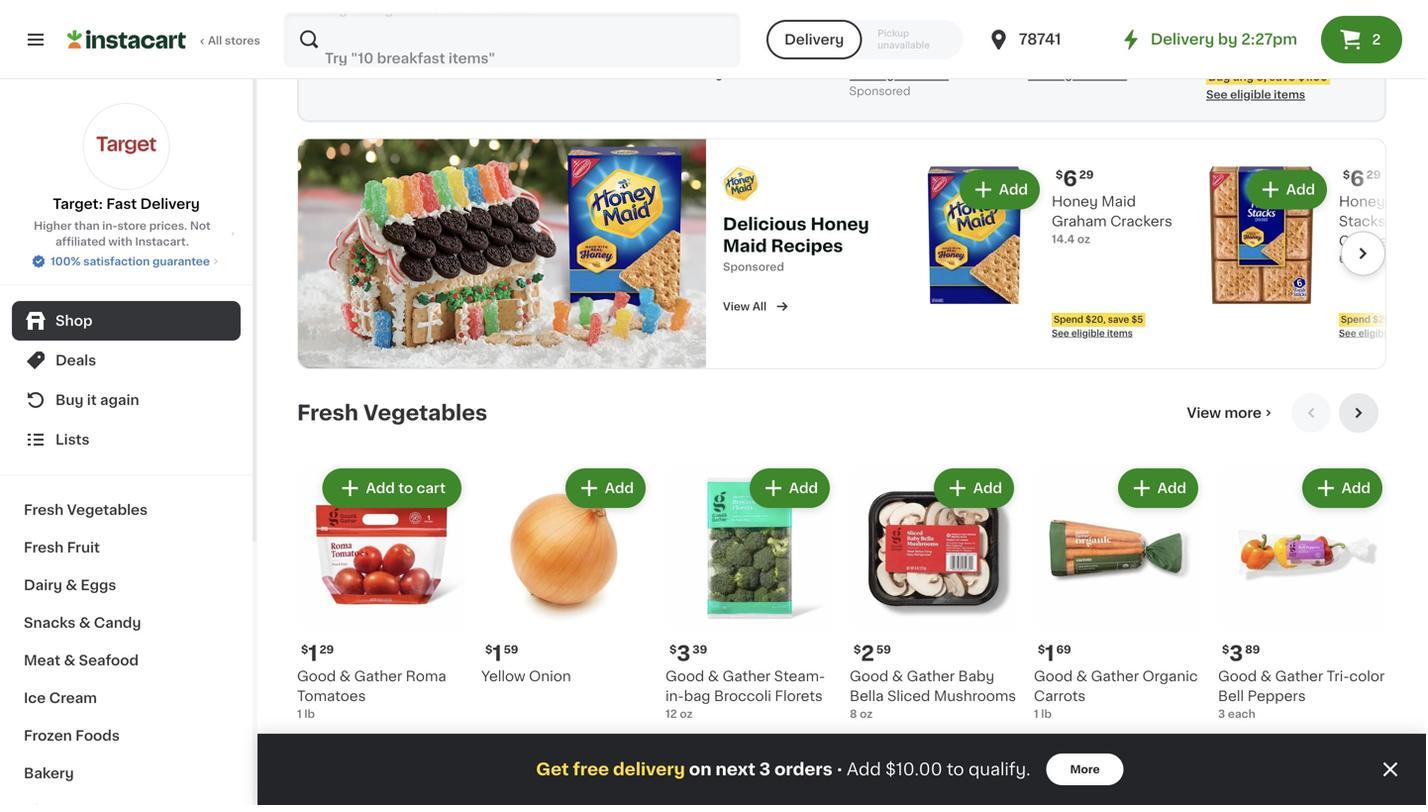 Task type: locate. For each thing, give the bounding box(es) containing it.
1 horizontal spatial cheddar
[[1029, 10, 1089, 24]]

items
[[918, 69, 949, 80], [1096, 69, 1128, 80], [1275, 89, 1306, 100], [1108, 329, 1134, 338], [1395, 329, 1421, 338]]

delivery inside button
[[785, 33, 845, 47]]

vegetables
[[364, 403, 488, 424], [67, 503, 148, 517]]

oz inside good & gather baby bella sliced mushrooms 8 oz
[[860, 709, 873, 720]]

& inside good & gather shredded chicken 12 oz
[[357, 0, 369, 4]]

2 nature's from the left
[[672, 0, 730, 4]]

$ up bella
[[854, 645, 861, 656]]

roma
[[406, 670, 447, 684]]

higher
[[34, 220, 72, 231]]

$ left 69
[[1039, 645, 1046, 656]]

delivery for delivery
[[785, 33, 845, 47]]

buy any 3, save $1.50 see eligible items up sponsored badge 'image'
[[850, 51, 972, 80]]

0 horizontal spatial $5
[[1132, 315, 1144, 324]]

100%
[[493, 10, 531, 24], [51, 256, 81, 267]]

chicken inside good & gather shredded chicken 12 oz
[[387, 10, 444, 24]]

& left eggs
[[66, 579, 77, 593]]

save inside product group
[[1270, 71, 1296, 82]]

$ up the honey maid  6 ct
[[1344, 169, 1351, 180]]

spend down ct
[[1342, 315, 1371, 324]]

tomatoes
[[297, 690, 366, 704]]

any up sponsored badge 'image'
[[877, 51, 898, 62]]

panera up 78741 popup button
[[1029, 0, 1077, 4]]

1 vertical spatial bread,
[[743, 29, 788, 43]]

$ for good & gather baby bella sliced mushrooms
[[854, 645, 861, 656]]

maid inside honey maid graham crackers 14.4 oz
[[1102, 195, 1137, 208]]

1 horizontal spatial 16
[[1029, 29, 1041, 40]]

$ for good & gather tri-color bell peppers
[[1223, 645, 1230, 656]]

$ inside $ 2 59
[[854, 645, 861, 656]]

add inside "button"
[[366, 482, 395, 495]]

good inside good & gather roma tomatoes 1 lb
[[297, 670, 336, 684]]

gather left the organic
[[1092, 670, 1140, 684]]

2 own from the left
[[734, 0, 766, 4]]

honey inside honey maid graham crackers 14.4 oz
[[1052, 195, 1099, 208]]

$1.50 left 78741 popup button
[[942, 51, 972, 62]]

fresh up the 'fresh fruit'
[[24, 503, 64, 517]]

fresh fruit link
[[12, 529, 241, 567]]

buy any 3, save $1.50 see eligible items
[[850, 51, 972, 80], [1029, 51, 1150, 80], [1207, 71, 1329, 100]]

affiliated
[[55, 236, 106, 247]]

buy any 3, save $1.50 see eligible items inside product group
[[1207, 71, 1329, 100]]

2 $20, from the left
[[1374, 315, 1394, 324]]

0 horizontal spatial 16
[[850, 29, 862, 40]]

honey up recipes
[[811, 216, 870, 233]]

$ for good & gather organic carrots
[[1039, 645, 1046, 656]]

good for carrots
[[1035, 670, 1073, 684]]

1 cheddar from the left
[[850, 10, 911, 24]]

& inside good & gather baby bella sliced mushrooms 8 oz
[[893, 670, 904, 684]]

2 vertical spatial fresh
[[24, 541, 64, 555]]

$5
[[1132, 315, 1144, 324], [1419, 315, 1427, 324]]

fresh vegetables inside item carousel region
[[297, 403, 488, 424]]

1 bread from the left
[[902, 0, 943, 4]]

delivery
[[613, 762, 686, 778]]

1 horizontal spatial 2
[[1373, 33, 1382, 47]]

any inside product group
[[1234, 71, 1254, 82]]

2 spend from the left
[[1342, 315, 1371, 324]]

good up carrots
[[1035, 670, 1073, 684]]

0 horizontal spatial fresh vegetables
[[24, 503, 148, 517]]

not
[[190, 220, 211, 231]]

to
[[399, 482, 413, 495], [947, 762, 965, 778]]

1 horizontal spatial spend $20, save $5 see eligible items
[[1340, 315, 1427, 338]]

cup up free) in the top right of the page
[[1297, 10, 1326, 24]]

treatment tracker modal dialog
[[258, 734, 1427, 806]]

0 horizontal spatial 29
[[320, 645, 334, 656]]

1 horizontal spatial 59
[[877, 645, 892, 656]]

6 for honey maid 
[[1351, 168, 1365, 189]]

eligible down ct
[[1359, 329, 1393, 338]]

0 horizontal spatial spend $20, save $5 see eligible items
[[1052, 315, 1144, 338]]

0 horizontal spatial $ 6 29
[[1056, 168, 1094, 189]]

0 horizontal spatial 2
[[861, 644, 875, 664]]

0 horizontal spatial maid
[[723, 238, 768, 255]]

delivery button
[[767, 20, 862, 59]]

gather for steam-
[[723, 670, 771, 684]]

wheat up the 20
[[774, 10, 819, 24]]

2 cup from the left
[[1132, 10, 1161, 24]]

in- up the with
[[102, 220, 117, 231]]

spend $20, save $5 see eligible items
[[1052, 315, 1144, 338], [1340, 315, 1427, 338]]

1 horizontal spatial own
[[734, 0, 766, 4]]

fresh fruit
[[24, 541, 100, 555]]

1 horizontal spatial any
[[1055, 51, 1076, 62]]

100% satisfaction guarantee
[[51, 256, 210, 267]]

lb inside good & gather organic carrots 1 lb
[[1042, 709, 1052, 720]]

vegetables up cart
[[364, 403, 488, 424]]

good down $ 3 39
[[666, 670, 705, 684]]

0 horizontal spatial wheat
[[582, 10, 627, 24]]

& up carrots
[[1077, 670, 1088, 684]]

0 horizontal spatial delivery
[[140, 197, 200, 211]]

1 horizontal spatial buy any 3, save $1.50 see eligible items
[[1029, 51, 1150, 80]]

0 vertical spatial vegetables
[[364, 403, 488, 424]]

eligible
[[874, 69, 915, 80], [1053, 69, 1094, 80], [1231, 89, 1272, 100], [1072, 329, 1106, 338], [1359, 329, 1393, 338]]

cheddar up sponsored badge 'image'
[[850, 10, 911, 24]]

1 $5 from the left
[[1132, 315, 1144, 324]]

add button for good & gather steam- in-bag broccoli florets
[[752, 471, 828, 506]]

own inside nature's own bread, 100% whole wheat
[[555, 0, 587, 4]]

broccoli up delivery by 2:27pm 'link'
[[1125, 0, 1182, 4]]

2 horizontal spatial 6
[[1351, 168, 1365, 189]]

59 up bella
[[877, 645, 892, 656]]

$ inside $ 1 29
[[301, 645, 309, 656]]

3 left each at the bottom right
[[1219, 709, 1226, 720]]

maid inside the honey maid  6 ct
[[1390, 195, 1424, 208]]

1 vertical spatial fresh
[[24, 503, 64, 517]]

good for bella
[[850, 670, 889, 684]]

honey
[[769, 0, 816, 4], [724, 10, 771, 24], [1052, 195, 1099, 208], [1340, 195, 1386, 208], [811, 216, 870, 233]]

good inside good & gather shredded chicken 12 oz
[[315, 0, 354, 4]]

recipes
[[771, 238, 844, 255]]

$20, for crackers
[[1086, 315, 1106, 324]]

29 up tomatoes
[[320, 645, 334, 656]]

1 spend from the left
[[1054, 315, 1084, 324]]

2 button
[[1322, 16, 1403, 63]]

nature's inside nature's own honey wheat, honey wheat sandwich bread, 20 oz loaf
[[672, 0, 730, 4]]

3
[[677, 644, 691, 664], [1230, 644, 1244, 664], [1219, 709, 1226, 720], [760, 762, 771, 778]]

good inside good & gather steam- in-bag broccoli florets 12 oz
[[666, 670, 705, 684]]

nature's inside nature's own bread, 100% whole wheat
[[493, 0, 552, 4]]

1 lb from the left
[[305, 709, 315, 720]]

3 inside the good & gather tri-color bell peppers 3 each
[[1219, 709, 1226, 720]]

3 inside the treatment tracker modal dialog
[[760, 762, 771, 778]]

3 right next
[[760, 762, 771, 778]]

& right the meat
[[64, 654, 75, 668]]

None search field
[[283, 12, 741, 67]]

& for good & gather organic carrots 1 lb
[[1077, 670, 1088, 684]]

2 horizontal spatial 3,
[[1257, 71, 1267, 82]]

$ up the yellow
[[486, 645, 493, 656]]

vegetables up fresh fruit link
[[67, 503, 148, 517]]

0 vertical spatial 100%
[[493, 10, 531, 24]]

59 for 2
[[877, 645, 892, 656]]

oz inside good & gather steam- in-bag broccoli florets 12 oz
[[680, 709, 693, 720]]

deals
[[55, 354, 96, 368]]

target: fast delivery link
[[53, 103, 200, 214]]

$ up graham
[[1056, 169, 1064, 180]]

add button inside product group
[[936, 471, 1013, 506]]

1 vertical spatial 2
[[861, 644, 875, 664]]

good up shredded
[[315, 0, 354, 4]]

cup up delivery by 2:27pm 'link'
[[1132, 10, 1161, 24]]

0 horizontal spatial in-
[[102, 220, 117, 231]]

eligible inside product group
[[1231, 89, 1272, 100]]

$ 1 29
[[301, 644, 334, 664]]

oz inside 'panera bread chicken tortilla soup cup (gluten free) 16 oz'
[[1222, 49, 1235, 60]]

spend for graham
[[1054, 315, 1084, 324]]

1 for good & gather organic carrots
[[1046, 644, 1055, 664]]

$ 6 29 up graham
[[1056, 168, 1094, 189]]

see down ct
[[1340, 329, 1357, 338]]

0 horizontal spatial vegetables
[[67, 503, 148, 517]]

more
[[1225, 406, 1262, 420]]

1 vertical spatial vegetables
[[67, 503, 148, 517]]

1 horizontal spatial in-
[[666, 690, 684, 704]]

$1.50 down 'panera bread chicken tortilla soup cup (gluten free) 16 oz'
[[1299, 71, 1329, 82]]

gather inside good & gather shredded chicken 12 oz
[[372, 0, 420, 4]]

1 vertical spatial fresh vegetables
[[24, 503, 148, 517]]

bread, inside nature's own bread, 100% whole wheat
[[591, 0, 636, 4]]

1 horizontal spatial 12
[[666, 709, 677, 720]]

steam-
[[775, 670, 826, 684]]

1 horizontal spatial $ 6 29
[[1344, 168, 1382, 189]]

1 vertical spatial 100%
[[51, 256, 81, 267]]

delivery
[[1151, 32, 1215, 47], [785, 33, 845, 47], [140, 197, 200, 211]]

broccoli right bag
[[714, 690, 772, 704]]

2 horizontal spatial buy any 3, save $1.50 see eligible items
[[1207, 71, 1329, 100]]

1 horizontal spatial $5
[[1419, 315, 1427, 324]]

12 up delivery
[[666, 709, 677, 720]]

maid
[[1102, 195, 1137, 208], [1390, 195, 1424, 208], [723, 238, 768, 255]]

& up bag
[[708, 670, 719, 684]]

delivery for delivery by 2:27pm
[[1151, 32, 1215, 47]]

own for whole
[[555, 0, 587, 4]]

add to cart
[[366, 482, 446, 495]]

$ for good & gather roma tomatoes
[[301, 645, 309, 656]]

29 inside $ 1 29
[[320, 645, 334, 656]]

59 inside $ 1 59
[[504, 645, 519, 656]]

& up shredded
[[357, 0, 369, 4]]

product group
[[850, 0, 1013, 102], [1029, 0, 1191, 82], [1207, 0, 1369, 102], [906, 166, 1185, 342], [1193, 166, 1427, 342], [297, 465, 466, 722], [482, 465, 650, 687], [666, 465, 834, 722], [850, 465, 1019, 722], [1035, 465, 1203, 722], [1219, 465, 1387, 722]]

gather for organic
[[1092, 670, 1140, 684]]

view inside item carousel region
[[1188, 406, 1222, 420]]

16 inside 'panera bread chicken tortilla soup cup (gluten free) 16 oz'
[[1207, 49, 1219, 60]]

shop link
[[12, 301, 241, 341]]

0 vertical spatial view
[[723, 301, 750, 312]]

1 horizontal spatial soup
[[1093, 10, 1129, 24]]

& inside good & gather organic carrots 1 lb
[[1077, 670, 1088, 684]]

1 horizontal spatial wheat
[[774, 10, 819, 24]]

fresh vegetables up add to cart "button" at the bottom
[[297, 403, 488, 424]]

& for meat & seafood
[[64, 654, 75, 668]]

any down 78741
[[1055, 51, 1076, 62]]

higher than in-store prices. not affiliated with instacart. link
[[16, 218, 237, 250]]

wheat inside nature's own bread, 100% whole wheat
[[582, 10, 627, 24]]

0 horizontal spatial bread,
[[591, 0, 636, 4]]

1 horizontal spatial vegetables
[[364, 403, 488, 424]]

good inside good & gather organic carrots 1 lb
[[1035, 670, 1073, 684]]

honey maid graham crackers 14.4 oz
[[1052, 195, 1173, 245]]

wheat inside nature's own honey wheat, honey wheat sandwich bread, 20 oz loaf
[[774, 10, 819, 24]]

view more link
[[1188, 403, 1276, 423]]

fresh vegetables
[[297, 403, 488, 424], [24, 503, 148, 517]]

ice cream
[[24, 692, 97, 706]]

1 horizontal spatial nature's
[[672, 0, 730, 4]]

$ 2 59
[[854, 644, 892, 664]]

mushrooms
[[934, 690, 1017, 704]]

1 vertical spatial in-
[[666, 690, 684, 704]]

0 horizontal spatial lb
[[305, 709, 315, 720]]

2 horizontal spatial broccoli
[[1125, 0, 1182, 4]]

3 cup from the left
[[1297, 10, 1326, 24]]

oz inside nature's own honey wheat, honey wheat sandwich bread, 20 oz loaf
[[813, 29, 829, 43]]

& for snacks & candy
[[79, 616, 91, 630]]

0 horizontal spatial bread
[[902, 0, 943, 4]]

•
[[837, 762, 843, 778]]

panera
[[850, 0, 898, 4], [1029, 0, 1077, 4], [1207, 0, 1255, 4]]

instacart.
[[135, 236, 189, 247]]

1 horizontal spatial panera bread broccoli cheddar soup cup 16 oz
[[1029, 0, 1182, 40]]

2 wheat from the left
[[774, 10, 819, 24]]

2 spend $20, save $5 see eligible items from the left
[[1340, 315, 1427, 338]]

add button for good & gather baby bella sliced mushrooms
[[936, 471, 1013, 506]]

$ for good & gather steam- in-bag broccoli florets
[[670, 645, 677, 656]]

100% inside nature's own bread, 100% whole wheat
[[493, 10, 531, 24]]

$ 6 29 up the honey maid  6 ct
[[1344, 168, 1382, 189]]

buy any 3, save $1.50 see eligible items down 78741
[[1029, 51, 1150, 80]]

1 horizontal spatial spend
[[1342, 315, 1371, 324]]

own up whole
[[555, 0, 587, 4]]

lb down tomatoes
[[305, 709, 315, 720]]

maid for honey maid 
[[1390, 195, 1424, 208]]

delivery by 2:27pm
[[1151, 32, 1298, 47]]

cup
[[954, 10, 983, 24], [1132, 10, 1161, 24], [1297, 10, 1326, 24]]

89
[[1246, 645, 1261, 656]]

to inside "button"
[[399, 482, 413, 495]]

meat & seafood link
[[12, 642, 241, 680]]

6 for honey maid graham crackers
[[1064, 168, 1078, 189]]

2 horizontal spatial panera
[[1207, 0, 1255, 4]]

many in stock
[[692, 69, 770, 80]]

1 horizontal spatial maid
[[1102, 195, 1137, 208]]

good for in-
[[666, 670, 705, 684]]

dairy & eggs
[[24, 579, 116, 593]]

1 down tomatoes
[[297, 709, 302, 720]]

spend $20, save $5 see eligible items down 14.4 on the top right
[[1052, 315, 1144, 338]]

0 vertical spatial 2
[[1373, 33, 1382, 47]]

100% down affiliated
[[51, 256, 81, 267]]

0 vertical spatial to
[[399, 482, 413, 495]]

$5 for honey maid graham crackers
[[1132, 315, 1144, 324]]

fresh vegetables link up the "fruit"
[[12, 492, 241, 529]]

bread up 78741 popup button
[[1080, 0, 1121, 4]]

chicken up 2 button
[[1303, 0, 1360, 4]]

each
[[1229, 709, 1256, 720]]

$ left 39
[[670, 645, 677, 656]]

eligible down 14.4 on the top right
[[1072, 329, 1106, 338]]

good inside good & gather baby bella sliced mushrooms 8 oz
[[850, 670, 889, 684]]

get
[[536, 762, 569, 778]]

0 vertical spatial chicken
[[1303, 0, 1360, 4]]

$ for honey maid graham crackers
[[1056, 169, 1064, 180]]

fresh vegetables up the "fruit"
[[24, 503, 148, 517]]

0 horizontal spatial spend
[[1054, 315, 1084, 324]]

2 $ 6 29 from the left
[[1344, 168, 1382, 189]]

fresh vegetables link
[[297, 401, 488, 425], [12, 492, 241, 529]]

good inside the good & gather tri-color bell peppers 3 each
[[1219, 670, 1258, 684]]

0 vertical spatial fresh vegetables
[[297, 403, 488, 424]]

29 for good & gather roma tomatoes
[[320, 645, 334, 656]]

gather inside the good & gather tri-color bell peppers 3 each
[[1276, 670, 1324, 684]]

0 horizontal spatial panera
[[850, 0, 898, 4]]

ice
[[24, 692, 46, 706]]

8
[[850, 709, 858, 720]]

1 horizontal spatial 6
[[1340, 254, 1347, 264]]

1 horizontal spatial delivery
[[785, 33, 845, 47]]

eggs
[[81, 579, 116, 593]]

2 horizontal spatial $1.50
[[1299, 71, 1329, 82]]

2 lb from the left
[[1042, 709, 1052, 720]]

1 vertical spatial 12
[[666, 709, 677, 720]]

buy down 78741
[[1031, 51, 1053, 62]]

& up peppers
[[1261, 670, 1272, 684]]

1 horizontal spatial to
[[947, 762, 965, 778]]

1 $ 6 29 from the left
[[1056, 168, 1094, 189]]

view left more
[[1188, 406, 1222, 420]]

gather left steam-
[[723, 670, 771, 684]]

spend $20, save $5 see eligible items for crackers
[[1052, 315, 1144, 338]]

$ 3 89
[[1223, 644, 1261, 664]]

bread up free) in the top right of the page
[[1259, 0, 1300, 4]]

buy any 3, save $1.50 see eligible items down "2:27pm"
[[1207, 71, 1329, 100]]

see up sponsored badge 'image'
[[850, 69, 872, 80]]

wheat,
[[672, 10, 721, 24]]

2 cheddar from the left
[[1029, 10, 1089, 24]]

&
[[357, 0, 369, 4], [66, 579, 77, 593], [79, 616, 91, 630], [64, 654, 75, 668], [340, 670, 351, 684], [708, 670, 719, 684], [893, 670, 904, 684], [1077, 670, 1088, 684], [1261, 670, 1272, 684]]

1 nature's from the left
[[493, 0, 552, 4]]

1 left 69
[[1046, 644, 1055, 664]]

free
[[573, 762, 609, 778]]

0 horizontal spatial nature's
[[493, 0, 552, 4]]

2 bread from the left
[[1080, 0, 1121, 4]]

& left the candy
[[79, 616, 91, 630]]

gather inside good & gather steam- in-bag broccoli florets 12 oz
[[723, 670, 771, 684]]

59 inside $ 2 59
[[877, 645, 892, 656]]

2 horizontal spatial maid
[[1390, 195, 1424, 208]]

& up sliced
[[893, 670, 904, 684]]

0 horizontal spatial soup
[[914, 10, 950, 24]]

own up sandwich
[[734, 0, 766, 4]]

3 panera from the left
[[1207, 0, 1255, 4]]

lb inside good & gather roma tomatoes 1 lb
[[305, 709, 315, 720]]

bread, inside nature's own honey wheat, honey wheat sandwich bread, 20 oz loaf
[[743, 29, 788, 43]]

delivery by 2:27pm link
[[1120, 28, 1298, 52]]

panera up the service type group
[[850, 0, 898, 4]]

2 right 'panera bread chicken tortilla soup cup (gluten free) 16 oz'
[[1373, 33, 1382, 47]]

fresh vegetables link up add to cart "button" at the bottom
[[297, 401, 488, 425]]

Search field
[[285, 14, 739, 65]]

in- down $ 3 39
[[666, 690, 684, 704]]

chicken right shredded
[[387, 10, 444, 24]]

honey up ct
[[1340, 195, 1386, 208]]

good for tomatoes
[[297, 670, 336, 684]]

1 horizontal spatial fresh vegetables link
[[297, 401, 488, 425]]

meat & seafood
[[24, 654, 139, 668]]

1 wheat from the left
[[582, 10, 627, 24]]

fresh inside item carousel region
[[297, 403, 359, 424]]

2 horizontal spatial cup
[[1297, 10, 1326, 24]]

nature's up wheat,
[[672, 0, 730, 4]]

29 for honey maid graham crackers
[[1080, 169, 1094, 180]]

add button for good & gather organic carrots
[[1121, 471, 1197, 506]]

tri-
[[1328, 670, 1350, 684]]

1 horizontal spatial bread,
[[743, 29, 788, 43]]

$ inside $ 1 69
[[1039, 645, 1046, 656]]

gather for baby
[[907, 670, 955, 684]]

6 up graham
[[1064, 168, 1078, 189]]

$5 down crackers
[[1132, 315, 1144, 324]]

0 vertical spatial bread,
[[591, 0, 636, 4]]

0 horizontal spatial fresh vegetables link
[[12, 492, 241, 529]]

1 horizontal spatial all
[[753, 301, 767, 312]]

$ 6 29
[[1056, 168, 1094, 189], [1344, 168, 1382, 189]]

$ inside $ 3 39
[[670, 645, 677, 656]]

spend for 6
[[1342, 315, 1371, 324]]

view down spo
[[723, 301, 750, 312]]

snacks & candy link
[[12, 604, 241, 642]]

own for honey
[[734, 0, 766, 4]]

any
[[877, 51, 898, 62], [1055, 51, 1076, 62], [1234, 71, 1254, 82]]

3 bread from the left
[[1259, 0, 1300, 4]]

gather
[[372, 0, 420, 4], [354, 670, 402, 684], [723, 670, 771, 684], [907, 670, 955, 684], [1092, 670, 1140, 684], [1276, 670, 1324, 684]]

3, inside product group
[[1257, 71, 1267, 82]]

panera up tortilla
[[1207, 0, 1255, 4]]

$5 down the honey maid  6 ct
[[1419, 315, 1427, 324]]

broccoli inside good & gather steam- in-bag broccoli florets 12 oz
[[714, 690, 772, 704]]

1 up tomatoes
[[309, 644, 318, 664]]

buy
[[852, 51, 874, 62], [1031, 51, 1053, 62], [1209, 71, 1231, 82], [55, 393, 84, 407]]

wheat for honey
[[774, 10, 819, 24]]

29 up graham
[[1080, 169, 1094, 180]]

honey up graham
[[1052, 195, 1099, 208]]

1 59 from the left
[[504, 645, 519, 656]]

0 horizontal spatial 59
[[504, 645, 519, 656]]

3 soup from the left
[[1257, 10, 1293, 24]]

broccoli up 78741 popup button
[[947, 0, 1004, 4]]

wheat
[[582, 10, 627, 24], [774, 10, 819, 24]]

& inside good & gather roma tomatoes 1 lb
[[340, 670, 351, 684]]

2
[[1373, 33, 1382, 47], [861, 644, 875, 664]]

$ inside $ 3 89
[[1223, 645, 1230, 656]]

cheddar up 78741
[[1029, 10, 1089, 24]]

1
[[309, 644, 318, 664], [493, 644, 502, 664], [1046, 644, 1055, 664], [297, 709, 302, 720], [1035, 709, 1039, 720]]

fresh vegetables link inside item carousel region
[[297, 401, 488, 425]]

& for good & gather baby bella sliced mushrooms 8 oz
[[893, 670, 904, 684]]

1 down carrots
[[1035, 709, 1039, 720]]

0 horizontal spatial panera bread broccoli cheddar soup cup 16 oz
[[850, 0, 1004, 40]]

delivery inside 'link'
[[1151, 32, 1215, 47]]

all left stores
[[208, 35, 222, 46]]

2 horizontal spatial delivery
[[1151, 32, 1215, 47]]

0 horizontal spatial broccoli
[[714, 690, 772, 704]]

honeymaid recipes image
[[298, 139, 707, 369]]

0 horizontal spatial cup
[[954, 10, 983, 24]]

1 horizontal spatial $20,
[[1374, 315, 1394, 324]]

product group containing panera bread chicken tortilla soup cup (gluten free)
[[1207, 0, 1369, 102]]

$ inside $ 1 59
[[486, 645, 493, 656]]

cheddar
[[850, 10, 911, 24], [1029, 10, 1089, 24]]

2 $5 from the left
[[1419, 315, 1427, 324]]

0 vertical spatial all
[[208, 35, 222, 46]]

& inside good & gather steam- in-bag broccoli florets 12 oz
[[708, 670, 719, 684]]

fresh up dairy
[[24, 541, 64, 555]]

good & gather steam- in-bag broccoli florets 12 oz
[[666, 670, 826, 720]]

2 horizontal spatial any
[[1234, 71, 1254, 82]]

buy up sponsored badge 'image'
[[852, 51, 874, 62]]

bella
[[850, 690, 884, 704]]

0 horizontal spatial chicken
[[387, 10, 444, 24]]

0 horizontal spatial own
[[555, 0, 587, 4]]

gather inside good & gather organic carrots 1 lb
[[1092, 670, 1140, 684]]

$ 6 29 for honey maid 
[[1344, 168, 1382, 189]]

soup
[[914, 10, 950, 24], [1093, 10, 1129, 24], [1257, 10, 1293, 24]]

more button
[[1047, 754, 1124, 786]]

1 vertical spatial to
[[947, 762, 965, 778]]

0 horizontal spatial $1.50
[[942, 51, 972, 62]]

$ for yellow onion
[[486, 645, 493, 656]]

gather inside good & gather baby bella sliced mushrooms 8 oz
[[907, 670, 955, 684]]

lb for carrots
[[1042, 709, 1052, 720]]

1 horizontal spatial panera
[[1029, 0, 1077, 4]]

$ 6 29 for honey maid graham crackers
[[1056, 168, 1094, 189]]

snacks & candy
[[24, 616, 141, 630]]

1 horizontal spatial cup
[[1132, 10, 1161, 24]]

1 vertical spatial view
[[1188, 406, 1222, 420]]

2 up bella
[[861, 644, 875, 664]]

cup left 78741 popup button
[[954, 10, 983, 24]]

graham
[[1052, 214, 1107, 228]]

2 59 from the left
[[877, 645, 892, 656]]

1 own from the left
[[555, 0, 587, 4]]

all down nsored
[[753, 301, 767, 312]]

1 horizontal spatial view
[[1188, 406, 1222, 420]]

1 horizontal spatial chicken
[[1303, 0, 1360, 4]]

honey up the 20
[[769, 0, 816, 4]]

$ for honey maid 
[[1344, 169, 1351, 180]]

1 horizontal spatial bread
[[1080, 0, 1121, 4]]

view
[[723, 301, 750, 312], [1188, 406, 1222, 420]]

$ up tomatoes
[[301, 645, 309, 656]]

good up bella
[[850, 670, 889, 684]]

2 soup from the left
[[1093, 10, 1129, 24]]

59 up the yellow
[[504, 645, 519, 656]]

any down by
[[1234, 71, 1254, 82]]

0 vertical spatial fresh
[[297, 403, 359, 424]]

0 horizontal spatial 100%
[[51, 256, 81, 267]]

1 horizontal spatial 29
[[1080, 169, 1094, 180]]

dairy & eggs link
[[12, 567, 241, 604]]

1 panera from the left
[[850, 0, 898, 4]]

own inside nature's own honey wheat, honey wheat sandwich bread, 20 oz loaf
[[734, 0, 766, 4]]

0 horizontal spatial 12
[[315, 29, 327, 40]]

2 horizontal spatial 29
[[1367, 169, 1382, 180]]

good & gather shredded chicken 12 oz
[[315, 0, 444, 40]]

& for good & gather roma tomatoes 1 lb
[[340, 670, 351, 684]]

good down $ 1 29 at left
[[297, 670, 336, 684]]

1 horizontal spatial fresh vegetables
[[297, 403, 488, 424]]

gather inside good & gather roma tomatoes 1 lb
[[354, 670, 402, 684]]

1 spend $20, save $5 see eligible items from the left
[[1052, 315, 1144, 338]]

1 $20, from the left
[[1086, 315, 1106, 324]]

spend $20, save $5 see eligible items down ct
[[1340, 315, 1427, 338]]

see inside product group
[[1207, 89, 1228, 100]]

0 horizontal spatial all
[[208, 35, 222, 46]]

29
[[1080, 169, 1094, 180], [1367, 169, 1382, 180], [320, 645, 334, 656]]

add inside the treatment tracker modal dialog
[[847, 762, 882, 778]]

& inside the good & gather tri-color bell peppers 3 each
[[1261, 670, 1272, 684]]

1 vertical spatial fresh vegetables link
[[12, 492, 241, 529]]



Task type: describe. For each thing, give the bounding box(es) containing it.
shredded
[[315, 10, 383, 24]]

get free delivery on next 3 orders • add $10.00 to qualify.
[[536, 762, 1031, 778]]

in- inside good & gather steam- in-bag broccoli florets 12 oz
[[666, 690, 684, 704]]

carrots
[[1035, 690, 1086, 704]]

$1.50 inside product group
[[1299, 71, 1329, 82]]

good & gather organic carrots 1 lb
[[1035, 670, 1199, 720]]

1 inside good & gather organic carrots 1 lb
[[1035, 709, 1039, 720]]

view more
[[1188, 406, 1262, 420]]

yellow onion
[[482, 670, 571, 684]]

dairy
[[24, 579, 62, 593]]

2:27pm
[[1242, 32, 1298, 47]]

ice cream link
[[12, 680, 241, 717]]

buy left the it
[[55, 393, 84, 407]]

1 cup from the left
[[954, 10, 983, 24]]

lists link
[[12, 420, 241, 460]]

add button for yellow onion
[[568, 471, 644, 506]]

again
[[100, 393, 139, 407]]

good for chicken
[[315, 0, 354, 4]]

cart
[[417, 482, 446, 495]]

peppers
[[1248, 690, 1307, 704]]

sponsored badge image
[[850, 86, 910, 97]]

good for color
[[1219, 670, 1258, 684]]

instacart logo image
[[67, 28, 186, 52]]

service type group
[[767, 20, 964, 59]]

1 horizontal spatial 3,
[[1079, 51, 1089, 62]]

target: fast delivery
[[53, 197, 200, 211]]

0 horizontal spatial buy any 3, save $1.50 see eligible items
[[850, 51, 972, 80]]

target: fast delivery logo image
[[83, 103, 170, 190]]

with
[[108, 236, 132, 247]]

sandwich
[[672, 29, 740, 43]]

3 left 39
[[677, 644, 691, 664]]

to inside the treatment tracker modal dialog
[[947, 762, 965, 778]]

stock
[[739, 69, 770, 80]]

target:
[[53, 197, 103, 211]]

delicious
[[723, 216, 807, 233]]

panera bread chicken tortilla soup cup (gluten free) 16 oz
[[1207, 0, 1360, 60]]

add to cart button
[[325, 471, 460, 506]]

chicken inside 'panera bread chicken tortilla soup cup (gluten free) 16 oz'
[[1303, 0, 1360, 4]]

1 horizontal spatial $1.50
[[1120, 51, 1150, 62]]

honeymaid image
[[723, 166, 759, 202]]

2 panera bread broccoli cheddar soup cup 16 oz from the left
[[1029, 0, 1182, 40]]

(gluten
[[1207, 29, 1259, 43]]

nature's own bread, 100% whole wheat button
[[493, 0, 656, 42]]

delicious honey maid recipes spo nsored
[[723, 216, 870, 272]]

$ 1 59
[[486, 644, 519, 664]]

59 for 1
[[504, 645, 519, 656]]

vegetables inside item carousel region
[[364, 403, 488, 424]]

100% satisfaction guarantee button
[[31, 250, 222, 270]]

1 for yellow onion
[[493, 644, 502, 664]]

eligible down 78741 popup button
[[1053, 69, 1094, 80]]

good & gather baby bella sliced mushrooms 8 oz
[[850, 670, 1017, 720]]

all inside all stores "link"
[[208, 35, 222, 46]]

honey up sandwich
[[724, 10, 771, 24]]

stores
[[225, 35, 260, 46]]

bakery link
[[12, 755, 241, 793]]

view all
[[723, 301, 767, 312]]

cream
[[49, 692, 97, 706]]

panera inside 'panera bread chicken tortilla soup cup (gluten free) 16 oz'
[[1207, 0, 1255, 4]]

honey inside the honey maid  6 ct
[[1340, 195, 1386, 208]]

6 inside the honey maid  6 ct
[[1340, 254, 1347, 264]]

2 inside product group
[[861, 644, 875, 664]]

soup inside 'panera bread chicken tortilla soup cup (gluten free) 16 oz'
[[1257, 10, 1293, 24]]

candy
[[94, 616, 141, 630]]

snacks
[[24, 616, 76, 630]]

2 inside button
[[1373, 33, 1382, 47]]

oz inside honey maid graham crackers 14.4 oz
[[1078, 234, 1091, 245]]

frozen
[[24, 729, 72, 743]]

wheat for bread,
[[582, 10, 627, 24]]

meat
[[24, 654, 60, 668]]

29 for honey maid 
[[1367, 169, 1382, 180]]

maid inside delicious honey maid recipes spo nsored
[[723, 238, 768, 255]]

nature's for 100%
[[493, 0, 552, 4]]

lists
[[55, 433, 90, 447]]

bag
[[684, 690, 711, 704]]

view for view all
[[723, 301, 750, 312]]

guarantee
[[153, 256, 210, 267]]

yellow
[[482, 670, 526, 684]]

0 horizontal spatial any
[[877, 51, 898, 62]]

florets
[[775, 690, 823, 704]]

frozen foods link
[[12, 717, 241, 755]]

add inside product group
[[974, 482, 1003, 495]]

nsored
[[745, 261, 785, 272]]

bread inside 'panera bread chicken tortilla soup cup (gluten free) 16 oz'
[[1259, 0, 1300, 4]]

2 panera from the left
[[1029, 0, 1077, 4]]

gather for tri-
[[1276, 670, 1324, 684]]

product group containing 2
[[850, 465, 1019, 722]]

nature's for wheat,
[[672, 0, 730, 4]]

39
[[693, 645, 708, 656]]

prices.
[[149, 220, 187, 231]]

12 inside good & gather steam- in-bag broccoli florets 12 oz
[[666, 709, 677, 720]]

buy inside product group
[[1209, 71, 1231, 82]]

spo
[[723, 261, 745, 272]]

& for good & gather steam- in-bag broccoli florets 12 oz
[[708, 670, 719, 684]]

3 left 89
[[1230, 644, 1244, 664]]

lb for tomatoes
[[305, 709, 315, 720]]

1 panera bread broccoli cheddar soup cup 16 oz from the left
[[850, 0, 1004, 40]]

honey inside delicious honey maid recipes spo nsored
[[811, 216, 870, 233]]

view for view more
[[1188, 406, 1222, 420]]

bakery
[[24, 767, 74, 781]]

& for dairy & eggs
[[66, 579, 77, 593]]

more
[[1071, 765, 1101, 775]]

$5 for honey maid 
[[1419, 315, 1427, 324]]

crackers
[[1111, 214, 1173, 228]]

gather for roma
[[354, 670, 402, 684]]

1 inside good & gather roma tomatoes 1 lb
[[297, 709, 302, 720]]

items inside product group
[[1275, 89, 1306, 100]]

1 vertical spatial all
[[753, 301, 767, 312]]

100% inside 100% satisfaction guarantee button
[[51, 256, 81, 267]]

store
[[117, 220, 147, 231]]

oz inside good & gather shredded chicken 12 oz
[[329, 29, 342, 40]]

item carousel region
[[297, 393, 1387, 774]]

14.4
[[1052, 234, 1075, 245]]

in- inside higher than in-store prices. not affiliated with instacart.
[[102, 220, 117, 231]]

spend $20, save $5 see eligible items for ct
[[1340, 315, 1427, 338]]

& for good & gather tri-color bell peppers 3 each
[[1261, 670, 1272, 684]]

it
[[87, 393, 97, 407]]

1 for good & gather roma tomatoes
[[309, 644, 318, 664]]

add button for good & gather tri-color bell peppers
[[1305, 471, 1381, 506]]

orders
[[775, 762, 833, 778]]

see down 14.4 on the top right
[[1052, 329, 1070, 338]]

color
[[1350, 670, 1386, 684]]

0 horizontal spatial 3,
[[900, 51, 911, 62]]

12 inside good & gather shredded chicken 12 oz
[[315, 29, 327, 40]]

tortilla
[[1207, 10, 1253, 24]]

nature's own honey wheat, honey wheat sandwich bread, 20 oz loaf
[[672, 0, 829, 63]]

fast
[[106, 197, 137, 211]]

deals link
[[12, 341, 241, 381]]

maid for honey maid graham crackers
[[1102, 195, 1137, 208]]

eligible up sponsored badge 'image'
[[874, 69, 915, 80]]

& for good & gather shredded chicken 12 oz
[[357, 0, 369, 4]]

1 soup from the left
[[914, 10, 950, 24]]

all stores
[[208, 35, 260, 46]]

1 horizontal spatial broccoli
[[947, 0, 1004, 4]]

many
[[692, 69, 723, 80]]

78741 button
[[988, 12, 1107, 67]]

next
[[716, 762, 756, 778]]

sliced
[[888, 690, 931, 704]]

$ 3 39
[[670, 644, 708, 664]]

whole
[[534, 10, 578, 24]]

good & gather tri-color bell peppers 3 each
[[1219, 670, 1386, 720]]

$20, for ct
[[1374, 315, 1394, 324]]

cup inside 'panera bread chicken tortilla soup cup (gluten free) 16 oz'
[[1297, 10, 1326, 24]]

buy it again
[[55, 393, 139, 407]]

bell
[[1219, 690, 1245, 704]]

gather for shredded
[[372, 0, 420, 4]]

see down 78741
[[1029, 69, 1050, 80]]

honey maid  6 ct
[[1340, 195, 1427, 264]]

frozen foods
[[24, 729, 120, 743]]

ct
[[1350, 254, 1361, 264]]

$10.00
[[886, 762, 943, 778]]

free)
[[1262, 29, 1298, 43]]

than
[[74, 220, 100, 231]]

onion
[[529, 670, 571, 684]]



Task type: vqa. For each thing, say whether or not it's contained in the screenshot.
1st Rambler from left
no



